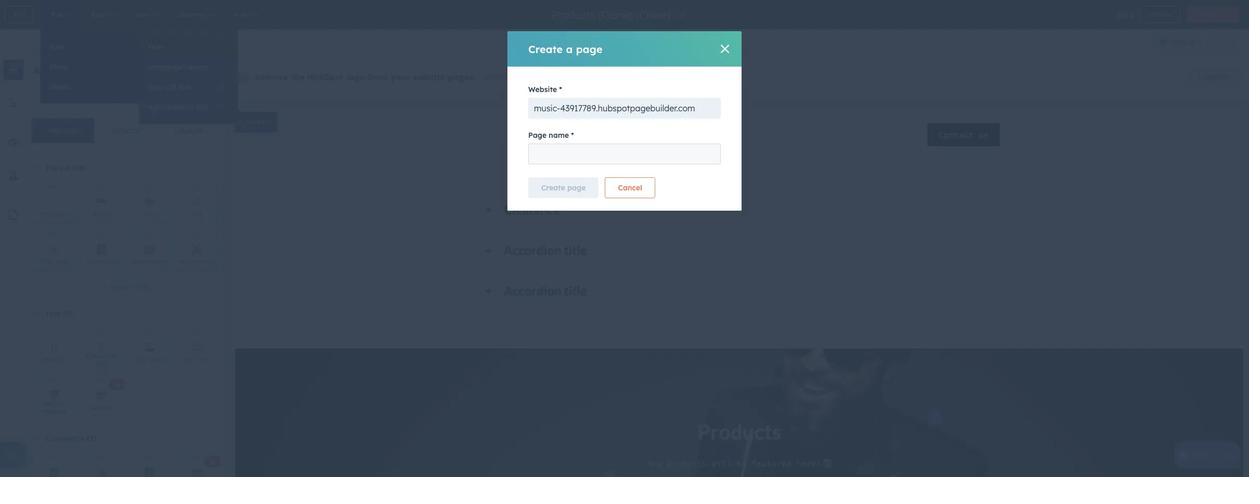 Task type: describe. For each thing, give the bounding box(es) containing it.
page inside create page button
[[568, 183, 586, 193]]

beta
[[5, 451, 21, 460]]

add
[[33, 66, 50, 76]]

language variant button
[[139, 57, 238, 77]]

music-
[[534, 103, 561, 114]]

to
[[52, 66, 61, 76]]

close image
[[721, 45, 730, 53]]

your
[[391, 72, 410, 82]]

with
[[572, 72, 587, 81]]

music-43917789.hubspotpagebuilder.com
[[534, 103, 696, 114]]

tab list containing modules
[[31, 118, 220, 144]]

us.pagecreatemodal.header"
[[529, 46, 681, 59]]

file button
[[40, 0, 81, 29]]

layouts
[[175, 126, 202, 135]]

page button
[[139, 36, 238, 56]]

2 group from the left
[[1207, 33, 1240, 51]]

"en-
[[576, 33, 598, 46]]

1 group from the left
[[602, 33, 643, 51]]

translation]
[[529, 59, 590, 72]]

new button
[[40, 36, 139, 56]]

adaptive
[[163, 103, 193, 111]]

test for run a/b test
[[179, 83, 191, 91]]

name
[[549, 131, 569, 140]]

Search search field
[[33, 91, 218, 112]]

page for add to page
[[63, 66, 85, 76]]

Page name * text field
[[529, 144, 721, 165]]

remove the hubspot logo from your website pages.
[[255, 72, 476, 82]]

settings
[[1170, 37, 1198, 47]]

save button
[[1117, 8, 1135, 21]]

page for create a page
[[576, 42, 603, 55]]

add to page
[[33, 66, 85, 76]]

create for create a page
[[529, 42, 563, 55]]

create page button
[[529, 178, 599, 198]]

language
[[148, 62, 182, 71]]

close image for create a page
[[721, 45, 730, 53]]

clone
[[49, 62, 68, 71]]

modules
[[48, 126, 77, 135]]

exit link
[[5, 6, 34, 23]]

upgrade
[[1199, 72, 1231, 82]]

create a page
[[529, 42, 603, 55]]

unlock premium features with
[[484, 72, 587, 81]]

a
[[566, 42, 573, 55]]

[missing "en- us.pagecreatemodal.header" translation] dialog
[[508, 31, 742, 74]]

cancel
[[618, 183, 643, 193]]

premium
[[509, 72, 540, 81]]

close image for add to page
[[205, 68, 211, 74]]

clone button
[[40, 57, 139, 77]]



Task type: locate. For each thing, give the bounding box(es) containing it.
0 horizontal spatial page
[[148, 42, 165, 51]]

*
[[560, 85, 562, 94], [571, 131, 574, 140]]

1 vertical spatial page
[[63, 66, 85, 76]]

0 vertical spatial page
[[148, 42, 165, 51]]

None field
[[551, 8, 674, 22]]

0 horizontal spatial test
[[179, 83, 191, 91]]

run for run a/b test
[[148, 83, 161, 91]]

settings button
[[1155, 33, 1203, 51]]

create page
[[542, 183, 586, 193]]

new
[[49, 42, 64, 51]]

logo
[[347, 72, 365, 82]]

* right name on the left top
[[571, 131, 574, 140]]

page left name on the left top
[[529, 131, 547, 140]]

the
[[291, 72, 304, 82]]

1 horizontal spatial page
[[529, 131, 547, 140]]

* down features
[[560, 85, 562, 94]]

0 vertical spatial close image
[[721, 45, 730, 53]]

delete
[[49, 83, 71, 91]]

music-43917789.hubspotpagebuilder.com button
[[529, 98, 721, 119]]

page
[[576, 42, 603, 55], [63, 66, 85, 76], [568, 183, 586, 193]]

1 vertical spatial close image
[[205, 68, 211, 74]]

group down publish group
[[1207, 33, 1240, 51]]

run a/b test
[[148, 83, 191, 91]]

publish group
[[1188, 6, 1240, 23]]

remove
[[255, 72, 288, 82]]

1 vertical spatial create
[[542, 183, 566, 193]]

language variant
[[148, 62, 209, 71]]

2 vertical spatial page
[[568, 183, 586, 193]]

help
[[1221, 451, 1236, 460]]

create for create page
[[542, 183, 566, 193]]

page for page
[[148, 42, 165, 51]]

variant
[[184, 62, 209, 71]]

tab panel
[[31, 143, 220, 160]]

[missing
[[529, 33, 573, 46]]

exit
[[14, 10, 25, 18]]

test for run adaptive test
[[196, 103, 208, 111]]

page up language
[[148, 42, 165, 51]]

page inside button
[[148, 42, 165, 51]]

publish
[[1197, 10, 1218, 18]]

1 vertical spatial test
[[196, 103, 208, 111]]

preview button
[[1141, 6, 1182, 23]]

layouts link
[[157, 118, 220, 143]]

create
[[529, 42, 563, 55], [542, 183, 566, 193]]

chat
[[1193, 451, 1209, 460]]

run left a/b
[[148, 83, 161, 91]]

43917789.hubspotpagebuilder.com
[[561, 103, 696, 114]]

tab list
[[31, 118, 220, 144]]

group
[[602, 33, 643, 51], [1207, 33, 1240, 51]]

page inside dialog
[[529, 131, 547, 140]]

1 horizontal spatial *
[[571, 131, 574, 140]]

test right a/b
[[179, 83, 191, 91]]

page name *
[[529, 131, 574, 140]]

unlock
[[484, 72, 507, 81]]

publish button
[[1188, 6, 1227, 23]]

2 run from the top
[[148, 103, 161, 111]]

1 horizontal spatial group
[[1207, 33, 1240, 51]]

0 horizontal spatial *
[[560, 85, 562, 94]]

0 vertical spatial create
[[529, 42, 563, 55]]

run a/b test button
[[139, 77, 238, 97]]

run for run adaptive test
[[148, 103, 161, 111]]

file
[[51, 10, 63, 19]]

sections link
[[94, 118, 157, 143]]

run adaptive test button
[[139, 97, 238, 117]]

[missing "en- us.pagecreatemodal.header" translation]
[[529, 33, 681, 72]]

website
[[413, 72, 445, 82]]

features
[[542, 72, 570, 81]]

from
[[368, 72, 388, 82]]

0 vertical spatial run
[[148, 83, 161, 91]]

test
[[179, 83, 191, 91], [196, 103, 208, 111]]

test right adaptive
[[196, 103, 208, 111]]

website *
[[529, 85, 562, 94]]

cancel button
[[605, 178, 656, 198]]

run
[[148, 83, 161, 91], [148, 103, 161, 111]]

delete button
[[40, 77, 139, 97]]

run adaptive test
[[148, 103, 208, 111]]

create a page dialog
[[508, 31, 742, 211]]

page for page name *
[[529, 131, 547, 140]]

preview
[[1150, 10, 1173, 18]]

1 vertical spatial page
[[529, 131, 547, 140]]

save
[[1117, 10, 1135, 19]]

0 vertical spatial test
[[179, 83, 191, 91]]

create inside create page button
[[542, 183, 566, 193]]

group right "en-
[[602, 33, 643, 51]]

hubspot
[[307, 72, 344, 82]]

0 horizontal spatial group
[[602, 33, 643, 51]]

1 run from the top
[[148, 83, 161, 91]]

beta button
[[0, 443, 27, 469]]

pages.
[[448, 72, 476, 82]]

0 vertical spatial page
[[576, 42, 603, 55]]

close image
[[721, 45, 730, 53], [205, 68, 211, 74]]

a/b
[[163, 83, 177, 91]]

0 vertical spatial *
[[560, 85, 562, 94]]

close image inside create a page dialog
[[721, 45, 730, 53]]

1 horizontal spatial close image
[[721, 45, 730, 53]]

run left adaptive
[[148, 103, 161, 111]]

upgrade link
[[1186, 67, 1244, 87]]

sections
[[111, 126, 140, 135]]

website
[[529, 85, 557, 94]]

1 horizontal spatial test
[[196, 103, 208, 111]]

0 horizontal spatial close image
[[205, 68, 211, 74]]

1 vertical spatial run
[[148, 103, 161, 111]]

1 vertical spatial *
[[571, 131, 574, 140]]

page
[[148, 42, 165, 51], [529, 131, 547, 140]]

modules link
[[31, 118, 94, 143]]



Task type: vqa. For each thing, say whether or not it's contained in the screenshot.
us.pagecreatemodal.header"
yes



